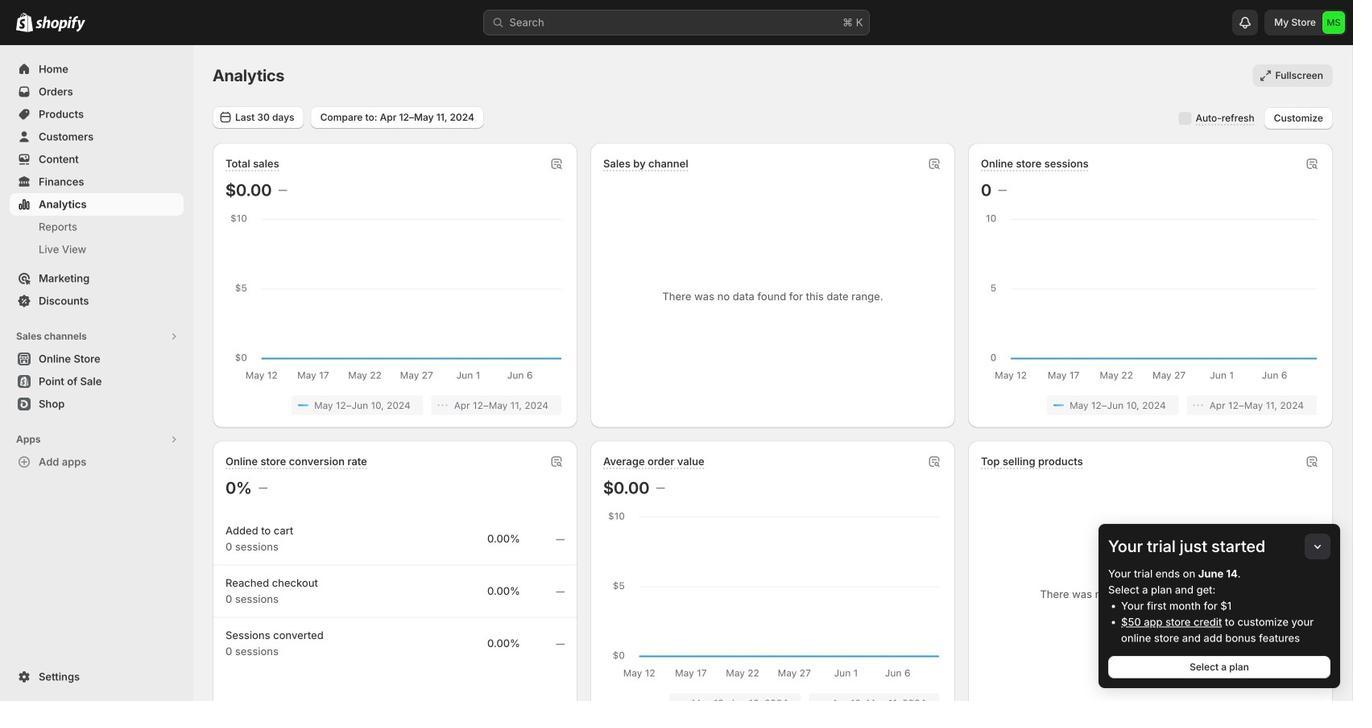 Task type: describe. For each thing, give the bounding box(es) containing it.
0 horizontal spatial shopify image
[[16, 13, 33, 32]]



Task type: locate. For each thing, give the bounding box(es) containing it.
my store image
[[1323, 11, 1345, 34]]

list
[[229, 396, 562, 415], [984, 396, 1317, 415], [607, 694, 939, 702]]

2 horizontal spatial list
[[984, 396, 1317, 415]]

0 horizontal spatial list
[[229, 396, 562, 415]]

1 horizontal spatial list
[[607, 694, 939, 702]]

1 horizontal spatial shopify image
[[35, 16, 85, 32]]

shopify image
[[16, 13, 33, 32], [35, 16, 85, 32]]



Task type: vqa. For each thing, say whether or not it's contained in the screenshot.
the middle list
yes



